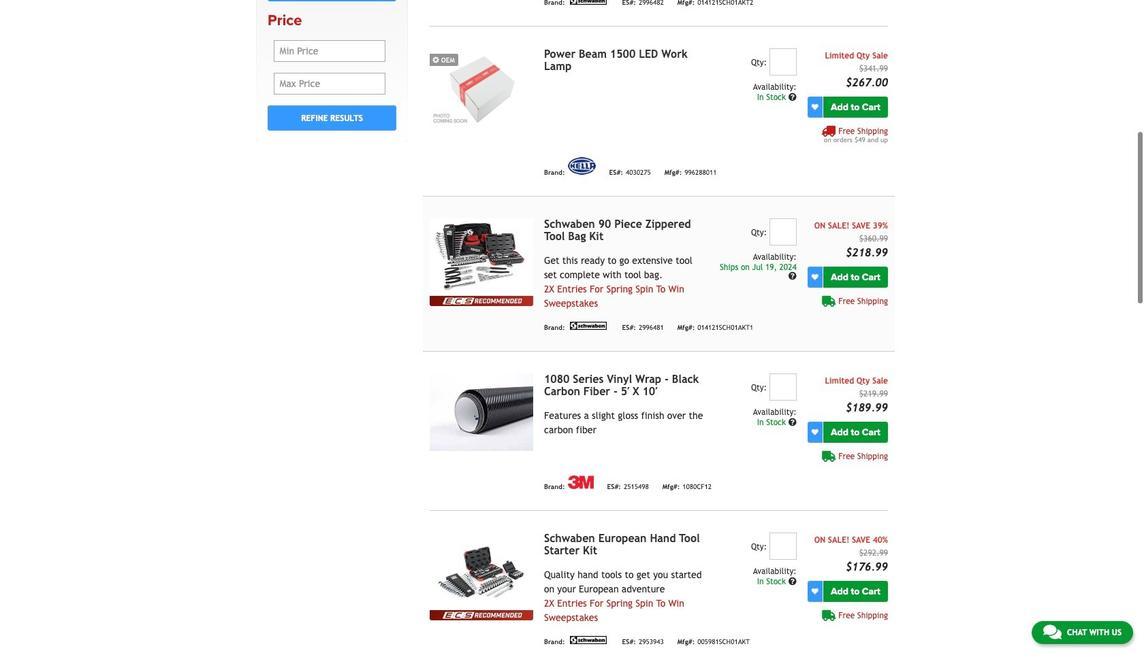 Task type: vqa. For each thing, say whether or not it's contained in the screenshot.
Schwaben - Corporate Logo corresponding to ES#2996481 - 014121sch01aKT1 - Schwaben 90 Piece Zippered Tool Bag Kit  - Get this ready to go extensive tool set complete with tool bag. - Schwaben - Audi BMW Volkswagen Mercedes Benz MINI Porsche image
yes



Task type: locate. For each thing, give the bounding box(es) containing it.
1 vertical spatial schwaben - corporate logo image
[[568, 322, 609, 330]]

1 vertical spatial ecs tuning recommends this product. image
[[430, 611, 533, 621]]

question circle image
[[788, 93, 797, 101], [788, 273, 797, 281], [788, 578, 797, 586]]

3 schwaben - corporate logo image from the top
[[568, 637, 609, 645]]

3 question circle image from the top
[[788, 578, 797, 586]]

2 question circle image from the top
[[788, 273, 797, 281]]

1 ecs tuning recommends this product. image from the top
[[430, 296, 533, 306]]

2 vertical spatial schwaben - corporate logo image
[[568, 637, 609, 645]]

comments image
[[1043, 624, 1062, 641]]

2 schwaben - corporate logo image from the top
[[568, 322, 609, 330]]

question circle image for es#2953943 - 005981sch01akt - schwaben european hand tool starter kit - quality hand tools to get you started on your european adventure - schwaben - audi bmw volkswagen mercedes benz mini porsche image
[[788, 578, 797, 586]]

1 question circle image from the top
[[788, 93, 797, 101]]

question circle image for es#2996481 - 014121sch01akt1 - schwaben 90 piece zippered tool bag kit  - get this ready to go extensive tool set complete with tool bag. - schwaben - audi bmw volkswagen mercedes benz mini porsche image
[[788, 273, 797, 281]]

2 ecs tuning recommends this product. image from the top
[[430, 611, 533, 621]]

1 vertical spatial question circle image
[[788, 273, 797, 281]]

3m - corporate logo image
[[568, 476, 594, 490]]

ecs tuning recommends this product. image
[[430, 296, 533, 306], [430, 611, 533, 621]]

0 vertical spatial schwaben - corporate logo image
[[568, 0, 609, 5]]

0 vertical spatial ecs tuning recommends this product. image
[[430, 296, 533, 306]]

2 vertical spatial question circle image
[[788, 578, 797, 586]]

es#2953943 - 005981sch01akt - schwaben european hand tool starter kit - quality hand tools to get you started on your european adventure - schwaben - audi bmw volkswagen mercedes benz mini porsche image
[[430, 533, 533, 611]]

schwaben - corporate logo image
[[568, 0, 609, 5], [568, 322, 609, 330], [568, 637, 609, 645]]

None number field
[[769, 48, 797, 76], [769, 219, 797, 246], [769, 374, 797, 401], [769, 533, 797, 560], [769, 48, 797, 76], [769, 219, 797, 246], [769, 374, 797, 401], [769, 533, 797, 560]]

3 add to wish list image from the top
[[812, 429, 818, 436]]

0 vertical spatial question circle image
[[788, 93, 797, 101]]

schwaben - corporate logo image for es#2996481 - 014121sch01akt1 - schwaben 90 piece zippered tool bag kit  - get this ready to go extensive tool set complete with tool bag. - schwaben - audi bmw volkswagen mercedes benz mini porsche image
[[568, 322, 609, 330]]

thumbnail image image
[[430, 48, 533, 126]]

add to wish list image
[[812, 104, 818, 111], [812, 274, 818, 281], [812, 429, 818, 436], [812, 589, 818, 595]]

question circle image
[[788, 419, 797, 427]]

ecs tuning recommends this product. image for es#2996481 - 014121sch01akt1 - schwaben 90 piece zippered tool bag kit  - get this ready to go extensive tool set complete with tool bag. - schwaben - audi bmw volkswagen mercedes benz mini porsche image
[[430, 296, 533, 306]]

2 add to wish list image from the top
[[812, 274, 818, 281]]

4 add to wish list image from the top
[[812, 589, 818, 595]]

es#2515498 - 1080cf12 - 1080 series vinyl wrap - black carbon fiber - 5 x 10 - features a slight gloss finish over the carbon fiber - 3m - audi bmw volkswagen mercedes benz mini porsche image
[[430, 374, 533, 451]]



Task type: describe. For each thing, give the bounding box(es) containing it.
add to wish list image for question circle image for es#2996481 - 014121sch01akt1 - schwaben 90 piece zippered tool bag kit  - get this ready to go extensive tool set complete with tool bag. - schwaben - audi bmw volkswagen mercedes benz mini porsche image
[[812, 274, 818, 281]]

1 add to wish list image from the top
[[812, 104, 818, 111]]

Max Price number field
[[273, 73, 386, 95]]

hella - corporate logo image
[[568, 157, 596, 175]]

add to wish list image for question circle icon
[[812, 429, 818, 436]]

1 schwaben - corporate logo image from the top
[[568, 0, 609, 5]]

Min Price number field
[[273, 40, 386, 62]]

es#2996481 - 014121sch01akt1 - schwaben 90 piece zippered tool bag kit  - get this ready to go extensive tool set complete with tool bag. - schwaben - audi bmw volkswagen mercedes benz mini porsche image
[[430, 219, 533, 296]]

add to wish list image for question circle image for es#2953943 - 005981sch01akt - schwaben european hand tool starter kit - quality hand tools to get you started on your european adventure - schwaben - audi bmw volkswagen mercedes benz mini porsche image
[[812, 589, 818, 595]]

schwaben - corporate logo image for es#2953943 - 005981sch01akt - schwaben european hand tool starter kit - quality hand tools to get you started on your european adventure - schwaben - audi bmw volkswagen mercedes benz mini porsche image
[[568, 637, 609, 645]]

ecs tuning recommends this product. image for es#2953943 - 005981sch01akt - schwaben european hand tool starter kit - quality hand tools to get you started on your european adventure - schwaben - audi bmw volkswagen mercedes benz mini porsche image
[[430, 611, 533, 621]]



